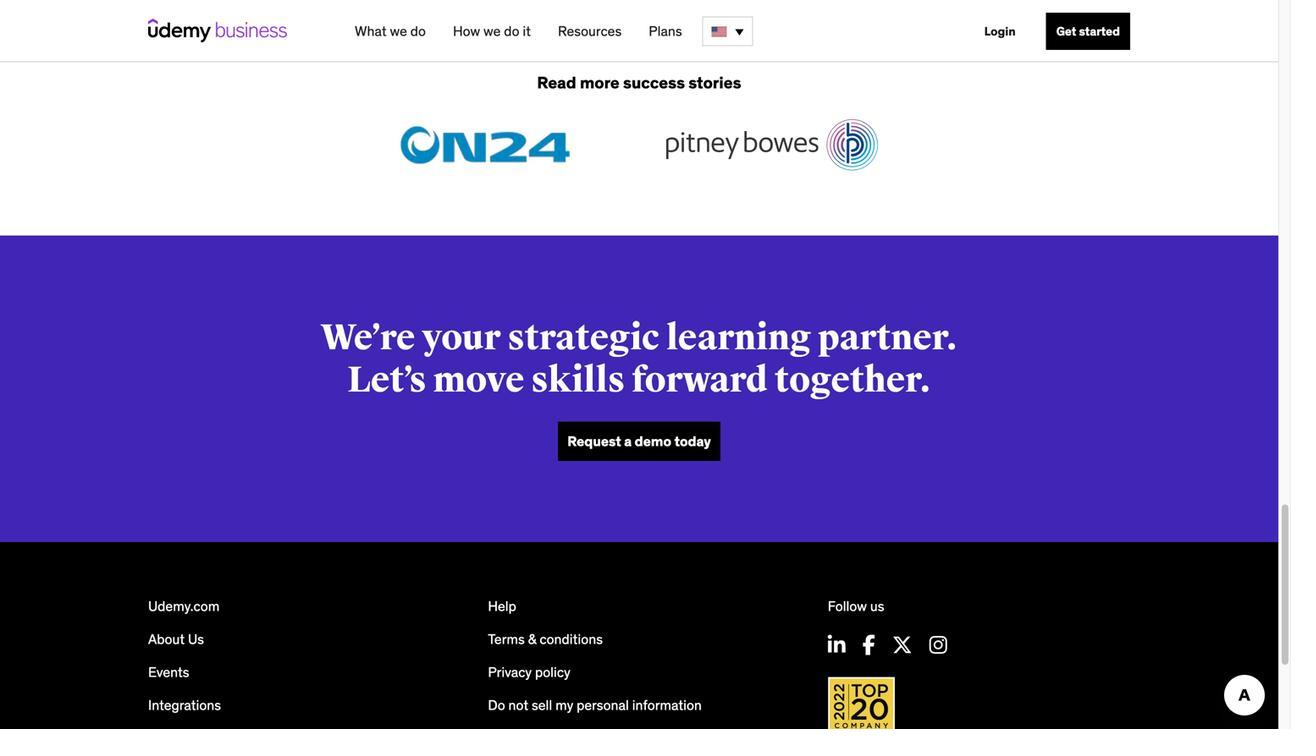 Task type: vqa. For each thing, say whether or not it's contained in the screenshot.
Goals on the top
no



Task type: locate. For each thing, give the bounding box(es) containing it.
personal
[[577, 697, 629, 715]]

what we do button
[[348, 16, 433, 47]]

1 we from the left
[[390, 22, 407, 40]]

do not sell my personal information link
[[488, 697, 702, 715]]

instagram image
[[929, 636, 947, 656]]

do inside dropdown button
[[504, 22, 519, 40]]

we inside dropdown button
[[483, 22, 501, 40]]

1 horizontal spatial do
[[504, 22, 519, 40]]

udemy.com link
[[148, 598, 220, 616]]

do
[[410, 22, 426, 40], [504, 22, 519, 40]]

stories
[[689, 73, 741, 93]]

what
[[355, 22, 387, 40]]

0 horizontal spatial do
[[410, 22, 426, 40]]

get started
[[1056, 24, 1120, 39]]

footer element
[[148, 543, 1130, 730]]

we right 'how'
[[483, 22, 501, 40]]

a badge showing that udemy business was named by credly.com as one of the top 20 it & technical training companies in 2022 image
[[823, 674, 900, 730]]

we inside popup button
[[390, 22, 407, 40]]

facebook f image
[[862, 636, 875, 656]]

resources
[[558, 22, 622, 40]]

do not sell my personal information
[[488, 697, 702, 715]]

what we do
[[355, 22, 426, 40]]

1 do from the left
[[410, 22, 426, 40]]

1 horizontal spatial we
[[483, 22, 501, 40]]

request a demo today link
[[558, 422, 720, 462]]

request a demo today
[[567, 433, 711, 451]]

follow
[[828, 598, 867, 616]]

privacy policy link
[[488, 664, 570, 682]]

get started link
[[1046, 13, 1130, 50]]

linkedin in image
[[828, 636, 845, 656]]

privacy policy
[[488, 664, 570, 682]]

do inside popup button
[[410, 22, 426, 40]]

read more success stories
[[537, 73, 741, 93]]

read
[[537, 73, 576, 93]]

about us
[[148, 631, 204, 649]]

we for what
[[390, 22, 407, 40]]

integrations link
[[148, 697, 221, 715]]

how we do it
[[453, 22, 531, 40]]

do left it
[[504, 22, 519, 40]]

2 do from the left
[[504, 22, 519, 40]]

0 horizontal spatial we
[[390, 22, 407, 40]]

demo
[[635, 433, 671, 451]]

learning
[[666, 316, 811, 360]]

policy
[[535, 664, 570, 682]]

we right the what
[[390, 22, 407, 40]]

login button
[[974, 13, 1026, 50]]

terms & conditions
[[488, 631, 603, 649]]

about us link
[[148, 631, 204, 649]]

do right the what
[[410, 22, 426, 40]]

get
[[1056, 24, 1076, 39]]

information
[[632, 697, 702, 715]]

together.
[[775, 359, 931, 403]]

help
[[488, 598, 516, 616]]

2 we from the left
[[483, 22, 501, 40]]

we
[[390, 22, 407, 40], [483, 22, 501, 40]]

help link
[[488, 598, 516, 616]]

privacy
[[488, 664, 532, 682]]



Task type: describe. For each thing, give the bounding box(es) containing it.
request a demo today button
[[558, 422, 720, 462]]

events link
[[148, 664, 189, 682]]

strategic
[[508, 316, 659, 360]]

we're
[[321, 316, 415, 360]]

it
[[523, 22, 531, 40]]

integrations
[[148, 697, 221, 715]]

how
[[453, 22, 480, 40]]

conditions
[[540, 631, 603, 649]]

do
[[488, 697, 505, 715]]

x twitter image
[[892, 636, 912, 656]]

us
[[870, 598, 884, 616]]

terms & conditions link
[[488, 631, 603, 649]]

partner.
[[818, 316, 958, 360]]

menu navigation
[[341, 0, 1130, 63]]

how we do it button
[[446, 16, 538, 47]]

plans button
[[642, 16, 689, 47]]

a
[[624, 433, 632, 451]]

events
[[148, 664, 189, 682]]

your
[[422, 316, 501, 360]]

more
[[580, 73, 619, 93]]

let's
[[347, 359, 427, 403]]

today
[[674, 433, 711, 451]]

login
[[984, 24, 1016, 39]]

plans
[[649, 22, 682, 40]]

udemy.com
[[148, 598, 220, 616]]

&
[[528, 631, 536, 649]]

we for how
[[483, 22, 501, 40]]

forward
[[632, 359, 768, 403]]

us
[[188, 631, 204, 649]]

sell
[[532, 697, 552, 715]]

about
[[148, 631, 185, 649]]

terms
[[488, 631, 525, 649]]

udemy business image
[[148, 19, 287, 42]]

skills
[[531, 359, 625, 403]]

success
[[623, 73, 685, 93]]

we're your strategic learning partner. let's move skills forward together.
[[321, 316, 958, 403]]

not
[[508, 697, 528, 715]]

resources button
[[551, 16, 628, 47]]

move
[[433, 359, 524, 403]]

follow us
[[828, 598, 884, 616]]

do for how we do it
[[504, 22, 519, 40]]

do for what we do
[[410, 22, 426, 40]]

request
[[567, 433, 621, 451]]

started
[[1079, 24, 1120, 39]]

my
[[555, 697, 573, 715]]



